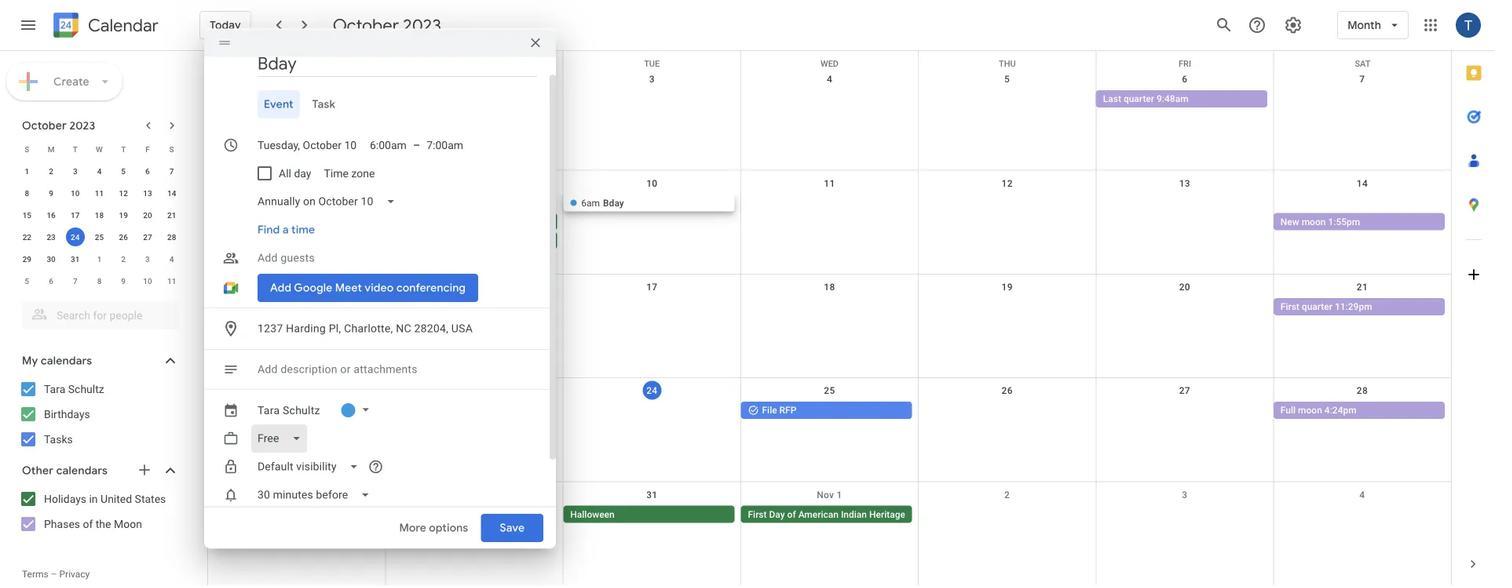 Task type: describe. For each thing, give the bounding box(es) containing it.
quarter for 11:29pm
[[1302, 301, 1333, 312]]

of inside button
[[787, 509, 796, 520]]

1 horizontal spatial 15
[[291, 282, 303, 293]]

time
[[291, 223, 315, 237]]

1237
[[258, 323, 283, 335]]

new moon 1:55pm
[[1281, 216, 1361, 227]]

27 element
[[138, 228, 157, 247]]

7 for 1
[[169, 167, 174, 176]]

first for first quarter 11:29pm
[[1281, 301, 1300, 312]]

30 element
[[42, 250, 61, 269]]

add other calendars image
[[137, 463, 152, 478]]

1 horizontal spatial 25
[[824, 386, 835, 397]]

1237 harding pl, charlotte, nc 28204, usa button
[[251, 315, 537, 343]]

1 vertical spatial –
[[51, 569, 57, 580]]

time zone button
[[318, 160, 381, 188]]

november 1 element
[[90, 250, 109, 269]]

united
[[101, 493, 132, 506]]

a
[[283, 223, 289, 237]]

zone
[[351, 167, 375, 180]]

sun
[[288, 59, 305, 69]]

charlotte,
[[344, 323, 393, 335]]

find a time button
[[251, 216, 321, 244]]

holidays in united states
[[44, 493, 166, 506]]

6 for oct 1
[[1182, 74, 1188, 85]]

today
[[210, 18, 241, 32]]

create
[[53, 75, 89, 89]]

first quarter 11:29pm button
[[1274, 298, 1445, 316]]

12 for sun
[[1002, 178, 1013, 189]]

17 inside october 2023 grid
[[71, 211, 80, 220]]

terms
[[22, 569, 48, 580]]

main drawer image
[[19, 16, 38, 35]]

bday
[[603, 197, 624, 208]]

31 for 1
[[71, 254, 80, 264]]

9:48am
[[1157, 93, 1189, 104]]

event button
[[258, 90, 300, 119]]

28204,
[[414, 323, 449, 335]]

all day
[[279, 167, 311, 180]]

guests
[[281, 252, 315, 265]]

last
[[1103, 93, 1122, 104]]

pl,
[[329, 323, 341, 335]]

6 for 1
[[145, 167, 150, 176]]

row containing sun
[[208, 51, 1452, 69]]

add guests
[[258, 252, 315, 265]]

october 2023 grid
[[15, 138, 184, 292]]

oct 1
[[285, 74, 309, 85]]

1 vertical spatial 9
[[121, 276, 126, 286]]

5 for 1
[[121, 167, 126, 176]]

usa
[[451, 323, 473, 335]]

13 for october 2023
[[143, 189, 152, 198]]

8 inside 'november 8' element
[[97, 276, 102, 286]]

my calendars
[[22, 354, 92, 368]]

tue
[[644, 59, 660, 69]]

november 4 element
[[162, 250, 181, 269]]

1 horizontal spatial october 2023
[[333, 14, 441, 36]]

other calendars button
[[3, 459, 195, 484]]

1 horizontal spatial 20
[[1179, 282, 1191, 293]]

full moon 4:24pm button
[[1274, 402, 1445, 420]]

1 horizontal spatial tab list
[[1452, 51, 1496, 543]]

0 vertical spatial 23
[[47, 232, 56, 242]]

terms – privacy
[[22, 569, 90, 580]]

mon
[[465, 59, 484, 69]]

2 inside november 2 element
[[121, 254, 126, 264]]

grid containing oct 1
[[207, 51, 1452, 587]]

task
[[312, 97, 336, 112]]

last quarter 9:48am
[[1103, 93, 1189, 104]]

11 inside row
[[167, 276, 176, 286]]

28 element
[[162, 228, 181, 247]]

0 horizontal spatial 7
[[73, 276, 77, 286]]

m
[[48, 145, 55, 154]]

privacy link
[[59, 569, 90, 580]]

november 9 element
[[114, 272, 133, 291]]

to element
[[413, 139, 420, 152]]

day
[[294, 167, 311, 180]]

1 horizontal spatial schultz
[[283, 404, 320, 417]]

file rfp button
[[741, 402, 912, 420]]

0 vertical spatial 2023
[[403, 14, 441, 36]]

nov
[[817, 490, 834, 501]]

halloween
[[570, 509, 615, 520]]

15 inside 15 element
[[23, 211, 31, 220]]

settings menu image
[[1284, 16, 1303, 35]]

today button
[[200, 6, 251, 44]]

27 inside grid
[[1179, 386, 1191, 397]]

29 for 1
[[23, 254, 31, 264]]

november 6 element
[[42, 272, 61, 291]]

0 horizontal spatial 9
[[49, 189, 53, 198]]

time zone
[[324, 167, 375, 180]]

26 element
[[114, 228, 133, 247]]

tasks
[[44, 433, 73, 446]]

1 horizontal spatial 10
[[143, 276, 152, 286]]

first quarter 11:29pm
[[1281, 301, 1373, 312]]

17 element
[[66, 206, 85, 225]]

terms link
[[22, 569, 48, 580]]

2 vertical spatial 5
[[25, 276, 29, 286]]

1237 harding pl, charlotte, nc 28204, usa
[[258, 323, 473, 335]]

or
[[340, 363, 351, 376]]

14 for october 2023
[[167, 189, 176, 198]]

21 element
[[162, 206, 181, 225]]

nc
[[396, 323, 411, 335]]

24 inside "24, today" 'element'
[[71, 232, 80, 242]]

other calendars
[[22, 464, 108, 478]]

1 horizontal spatial october
[[333, 14, 399, 36]]

schultz inside my calendars "list"
[[68, 383, 104, 396]]

10 element
[[66, 184, 85, 203]]

Start date text field
[[258, 136, 357, 155]]

wed
[[821, 59, 839, 69]]

states
[[135, 493, 166, 506]]

f
[[145, 145, 150, 154]]

november 8 element
[[90, 272, 109, 291]]

1 vertical spatial 23
[[469, 386, 480, 397]]

new
[[1281, 216, 1300, 227]]

row containing 24
[[208, 379, 1452, 483]]

thu
[[999, 59, 1016, 69]]

november 5 element
[[18, 272, 36, 291]]

all
[[279, 167, 291, 180]]

my calendars button
[[3, 349, 195, 374]]

phases
[[44, 518, 80, 531]]

15 element
[[18, 206, 36, 225]]

11 element
[[90, 184, 109, 203]]

10 for sun
[[647, 178, 658, 189]]

privacy
[[59, 569, 90, 580]]

new moon 1:55pm button
[[1274, 213, 1445, 230]]

4:24pm
[[1325, 405, 1357, 416]]

tab list containing event
[[217, 90, 537, 119]]

other
[[22, 464, 54, 478]]

6am
[[581, 197, 600, 208]]

calendar
[[88, 15, 159, 37]]

month button
[[1338, 6, 1409, 44]]

event
[[264, 97, 294, 112]]

6am bday
[[581, 197, 624, 208]]

quarter for 9:48am
[[1124, 93, 1155, 104]]

holidays
[[44, 493, 86, 506]]

19 inside grid
[[1002, 282, 1013, 293]]

add for add description or attachments
[[258, 363, 278, 376]]

19 element
[[114, 206, 133, 225]]

1 up 15 element
[[25, 167, 29, 176]]

find a time
[[258, 223, 315, 237]]

row containing 1
[[15, 160, 184, 182]]

2 t from the left
[[121, 145, 126, 154]]

18 element
[[90, 206, 109, 225]]

calendars for my calendars
[[41, 354, 92, 368]]

22 element
[[18, 228, 36, 247]]

0 vertical spatial –
[[413, 139, 420, 152]]

in
[[89, 493, 98, 506]]

row containing 5
[[15, 270, 184, 292]]

first for first day of american indian heritage month
[[748, 509, 767, 520]]



Task type: vqa. For each thing, say whether or not it's contained in the screenshot.


Task type: locate. For each thing, give the bounding box(es) containing it.
1 vertical spatial october
[[22, 119, 67, 133]]

2 add from the top
[[258, 363, 278, 376]]

28 inside 28 element
[[167, 232, 176, 242]]

november 3 element
[[138, 250, 157, 269]]

9 down november 2 element
[[121, 276, 126, 286]]

moon
[[114, 518, 142, 531]]

0 horizontal spatial –
[[51, 569, 57, 580]]

5 for oct 1
[[1005, 74, 1010, 85]]

quarter inside "button"
[[1302, 301, 1333, 312]]

2 s from the left
[[169, 145, 174, 154]]

calendars inside dropdown button
[[56, 464, 108, 478]]

1 vertical spatial 22
[[291, 386, 303, 397]]

halloween button
[[563, 506, 735, 524]]

19 inside october 2023 grid
[[119, 211, 128, 220]]

tara schultz down description
[[258, 404, 320, 417]]

6 down f
[[145, 167, 150, 176]]

row group containing 1
[[15, 160, 184, 292]]

add description or attachments
[[258, 363, 418, 376]]

first left day
[[748, 509, 767, 520]]

1 horizontal spatial 9
[[121, 276, 126, 286]]

quarter right last
[[1124, 93, 1155, 104]]

0 horizontal spatial 22
[[23, 232, 31, 242]]

28
[[167, 232, 176, 242], [1357, 386, 1368, 397]]

october 2023
[[333, 14, 441, 36], [22, 119, 95, 133]]

file rfp
[[762, 405, 797, 416]]

0 horizontal spatial 21
[[167, 211, 176, 220]]

29 inside grid
[[291, 490, 303, 501]]

18
[[95, 211, 104, 220], [824, 282, 835, 293]]

23 up 30
[[47, 232, 56, 242]]

calendars up in
[[56, 464, 108, 478]]

5 inside grid
[[1005, 74, 1010, 85]]

tara inside my calendars "list"
[[44, 383, 65, 396]]

0 horizontal spatial t
[[73, 145, 78, 154]]

0 horizontal spatial october
[[22, 119, 67, 133]]

heritage
[[870, 509, 906, 520]]

0 vertical spatial 5
[[1005, 74, 1010, 85]]

7
[[1360, 74, 1365, 85], [169, 167, 174, 176], [73, 276, 77, 286]]

0 horizontal spatial 24
[[71, 232, 80, 242]]

0 horizontal spatial first
[[748, 509, 767, 520]]

5 down 29 element
[[25, 276, 29, 286]]

t right m
[[73, 145, 78, 154]]

1 horizontal spatial first
[[1281, 301, 1300, 312]]

november 10 element
[[138, 272, 157, 291]]

29 inside october 2023 grid
[[23, 254, 31, 264]]

1 vertical spatial calendars
[[56, 464, 108, 478]]

phases of the moon
[[44, 518, 142, 531]]

attachments
[[354, 363, 418, 376]]

1 vertical spatial 21
[[1357, 282, 1368, 293]]

14 up the 21 'element'
[[167, 189, 176, 198]]

calendar element
[[50, 9, 159, 44]]

row
[[208, 51, 1452, 69], [208, 67, 1452, 171], [15, 138, 184, 160], [15, 160, 184, 182], [208, 171, 1452, 275], [15, 182, 184, 204], [15, 204, 184, 226], [15, 226, 184, 248], [15, 248, 184, 270], [15, 270, 184, 292], [208, 275, 1452, 379], [208, 379, 1452, 483], [208, 483, 1452, 587]]

last quarter 9:48am button
[[1096, 90, 1268, 108]]

14 element
[[162, 184, 181, 203]]

0 horizontal spatial 2023
[[69, 119, 95, 133]]

october
[[333, 14, 399, 36], [22, 119, 67, 133]]

22 down 15 element
[[23, 232, 31, 242]]

2023 up add title and time text field
[[403, 14, 441, 36]]

0 horizontal spatial october 2023
[[22, 119, 95, 133]]

s
[[25, 145, 29, 154], [169, 145, 174, 154]]

month inside 'dropdown button'
[[1348, 18, 1382, 32]]

22
[[23, 232, 31, 242], [291, 386, 303, 397]]

31 inside grid
[[647, 490, 658, 501]]

0 vertical spatial 20
[[143, 211, 152, 220]]

8 for october 2023
[[25, 189, 29, 198]]

– right terms
[[51, 569, 57, 580]]

0 horizontal spatial 10
[[71, 189, 80, 198]]

0 horizontal spatial quarter
[[1124, 93, 1155, 104]]

17 inside grid
[[647, 282, 658, 293]]

5
[[1005, 74, 1010, 85], [121, 167, 126, 176], [25, 276, 29, 286]]

0 horizontal spatial 29
[[23, 254, 31, 264]]

add guests button
[[251, 244, 537, 273]]

moon right new on the top
[[1302, 216, 1326, 227]]

26
[[119, 232, 128, 242], [1002, 386, 1013, 397]]

0 horizontal spatial tara schultz
[[44, 383, 104, 396]]

day
[[769, 509, 785, 520]]

29 element
[[18, 250, 36, 269]]

21
[[167, 211, 176, 220], [1357, 282, 1368, 293]]

of left the
[[83, 518, 93, 531]]

20 inside grid
[[143, 211, 152, 220]]

add for add guests
[[258, 252, 278, 265]]

0 vertical spatial 21
[[167, 211, 176, 220]]

23 element
[[42, 228, 61, 247]]

–
[[413, 139, 420, 152], [51, 569, 57, 580]]

quarter left 11:29pm
[[1302, 301, 1333, 312]]

of inside other calendars list
[[83, 518, 93, 531]]

21 up first quarter 11:29pm "button"
[[1357, 282, 1368, 293]]

1 horizontal spatial –
[[413, 139, 420, 152]]

cell
[[208, 90, 386, 109], [386, 90, 563, 109], [563, 90, 741, 109], [919, 90, 1096, 109], [1274, 90, 1452, 109], [208, 194, 386, 251], [386, 194, 563, 251], [741, 194, 919, 251], [919, 194, 1096, 251], [1096, 194, 1274, 251], [208, 298, 386, 317], [386, 298, 563, 317], [563, 298, 741, 317], [919, 298, 1096, 317], [1096, 298, 1274, 317], [208, 402, 386, 421], [386, 402, 563, 421], [563, 402, 741, 421], [919, 402, 1096, 421], [1096, 402, 1274, 421], [208, 506, 386, 525], [386, 506, 563, 525], [919, 506, 1096, 525], [1274, 506, 1452, 525]]

my calendars list
[[3, 377, 195, 452]]

0 vertical spatial 28
[[167, 232, 176, 242]]

1 vertical spatial moon
[[1298, 405, 1323, 416]]

rfp
[[780, 405, 797, 416]]

1 vertical spatial schultz
[[283, 404, 320, 417]]

1 add from the top
[[258, 252, 278, 265]]

sat
[[1355, 59, 1371, 69]]

29 for nov 1
[[291, 490, 303, 501]]

month up sat
[[1348, 18, 1382, 32]]

1 vertical spatial 19
[[1002, 282, 1013, 293]]

1 vertical spatial 31
[[647, 490, 658, 501]]

28 inside grid
[[1357, 386, 1368, 397]]

0 horizontal spatial 27
[[143, 232, 152, 242]]

indian
[[841, 509, 867, 520]]

11 inside grid
[[824, 178, 835, 189]]

9
[[49, 189, 53, 198], [121, 276, 126, 286]]

0 horizontal spatial 11
[[95, 189, 104, 198]]

1 horizontal spatial 29
[[291, 490, 303, 501]]

1 vertical spatial 18
[[824, 282, 835, 293]]

21 inside grid
[[1357, 282, 1368, 293]]

19
[[119, 211, 128, 220], [1002, 282, 1013, 293]]

1 horizontal spatial 13
[[1179, 178, 1191, 189]]

quarter inside 'button'
[[1124, 93, 1155, 104]]

schultz
[[68, 383, 104, 396], [283, 404, 320, 417]]

tara schultz up birthdays
[[44, 383, 104, 396]]

american
[[799, 509, 839, 520]]

4
[[827, 74, 833, 85], [97, 167, 102, 176], [169, 254, 174, 264], [1360, 490, 1365, 501]]

16
[[47, 211, 56, 220], [469, 282, 480, 293]]

add down the 1237
[[258, 363, 278, 376]]

12 for october 2023
[[119, 189, 128, 198]]

1 horizontal spatial of
[[787, 509, 796, 520]]

25 up file rfp button
[[824, 386, 835, 397]]

Search for people text field
[[31, 302, 170, 330]]

file
[[762, 405, 777, 416]]

1 horizontal spatial 26
[[1002, 386, 1013, 397]]

15 up "22" element
[[23, 211, 31, 220]]

1 horizontal spatial 22
[[291, 386, 303, 397]]

8 up 15 element
[[25, 189, 29, 198]]

1 up 'november 8' element
[[97, 254, 102, 264]]

11:29pm
[[1335, 301, 1373, 312]]

0 horizontal spatial of
[[83, 518, 93, 531]]

1:55pm
[[1329, 216, 1361, 227]]

25
[[95, 232, 104, 242], [824, 386, 835, 397]]

tara schultz
[[44, 383, 104, 396], [258, 404, 320, 417]]

october up add title and time text field
[[333, 14, 399, 36]]

31 inside october 2023 grid
[[71, 254, 80, 264]]

row containing s
[[15, 138, 184, 160]]

2 vertical spatial 6
[[49, 276, 53, 286]]

2 horizontal spatial 6
[[1182, 74, 1188, 85]]

1 vertical spatial tara schultz
[[258, 404, 320, 417]]

16 inside grid
[[469, 282, 480, 293]]

– right the start time text field on the left top of the page
[[413, 139, 420, 152]]

6 down fri
[[1182, 74, 1188, 85]]

calendars inside dropdown button
[[41, 354, 92, 368]]

28 up the full moon 4:24pm button on the bottom of page
[[1357, 386, 1368, 397]]

tab list
[[1452, 51, 1496, 543], [217, 90, 537, 119]]

moon right full
[[1298, 405, 1323, 416]]

11 for october 2023
[[95, 189, 104, 198]]

s right f
[[169, 145, 174, 154]]

16 inside 16 element
[[47, 211, 56, 220]]

1 vertical spatial 27
[[1179, 386, 1191, 397]]

6 down 30 element
[[49, 276, 53, 286]]

7 for oct 1
[[1360, 74, 1365, 85]]

0 horizontal spatial s
[[25, 145, 29, 154]]

12 inside grid
[[1002, 178, 1013, 189]]

1 horizontal spatial 17
[[647, 282, 658, 293]]

None search field
[[0, 295, 195, 330]]

calendar heading
[[85, 15, 159, 37]]

1 horizontal spatial month
[[1348, 18, 1382, 32]]

find
[[258, 223, 280, 237]]

5 up 12 element
[[121, 167, 126, 176]]

create button
[[6, 63, 122, 101]]

25 inside october 2023 grid
[[95, 232, 104, 242]]

first inside first day of american indian heritage month button
[[748, 509, 767, 520]]

oct
[[285, 74, 301, 85]]

november 7 element
[[66, 272, 85, 291]]

grid
[[207, 51, 1452, 587]]

row containing oct 1
[[208, 67, 1452, 171]]

22 down description
[[291, 386, 303, 397]]

1 vertical spatial add
[[258, 363, 278, 376]]

16 up usa
[[469, 282, 480, 293]]

25 up the november 1 element
[[95, 232, 104, 242]]

0 horizontal spatial 16
[[47, 211, 56, 220]]

0 vertical spatial quarter
[[1124, 93, 1155, 104]]

12 element
[[114, 184, 133, 203]]

14 for sun
[[1357, 178, 1368, 189]]

26 inside grid
[[1002, 386, 1013, 397]]

26 inside '26' element
[[119, 232, 128, 242]]

29
[[23, 254, 31, 264], [291, 490, 303, 501]]

0 vertical spatial 29
[[23, 254, 31, 264]]

8 for sun
[[294, 178, 300, 189]]

november 11 element
[[162, 272, 181, 291]]

add down find
[[258, 252, 278, 265]]

1 horizontal spatial tara schultz
[[258, 404, 320, 417]]

task button
[[306, 90, 342, 119]]

other calendars list
[[3, 487, 195, 537]]

0 vertical spatial 6
[[1182, 74, 1188, 85]]

14 up 'new moon 1:55pm' button
[[1357, 178, 1368, 189]]

time
[[324, 167, 349, 180]]

31 up halloween button
[[647, 490, 658, 501]]

1 horizontal spatial t
[[121, 145, 126, 154]]

october 2023 up m
[[22, 119, 95, 133]]

first day of american indian heritage month button
[[741, 506, 935, 524]]

0 horizontal spatial 20
[[143, 211, 152, 220]]

1 horizontal spatial 8
[[97, 276, 102, 286]]

october up m
[[22, 119, 67, 133]]

1 horizontal spatial 16
[[469, 282, 480, 293]]

7 up the 14 element
[[169, 167, 174, 176]]

14
[[1357, 178, 1368, 189], [167, 189, 176, 198]]

31 for nov 1
[[647, 490, 658, 501]]

1 right oct
[[303, 74, 309, 85]]

10 inside 'element'
[[71, 189, 80, 198]]

1 t from the left
[[73, 145, 78, 154]]

row containing 22
[[15, 226, 184, 248]]

8 inside grid
[[294, 178, 300, 189]]

month inside button
[[908, 509, 935, 520]]

30
[[47, 254, 56, 264]]

1
[[303, 74, 309, 85], [25, 167, 29, 176], [97, 254, 102, 264], [837, 490, 843, 501]]

End time text field
[[427, 136, 464, 155]]

16 element
[[42, 206, 61, 225]]

row group
[[15, 160, 184, 292]]

13 element
[[138, 184, 157, 203]]

add inside add guests dropdown button
[[258, 252, 278, 265]]

month right heritage
[[908, 509, 935, 520]]

calendars for other calendars
[[56, 464, 108, 478]]

2 horizontal spatial 5
[[1005, 74, 1010, 85]]

None field
[[251, 188, 408, 216], [251, 425, 314, 453], [251, 453, 371, 482], [251, 482, 383, 510], [251, 188, 408, 216], [251, 425, 314, 453], [251, 453, 371, 482], [251, 482, 383, 510]]

0 horizontal spatial 6
[[49, 276, 53, 286]]

5 down thu
[[1005, 74, 1010, 85]]

0 vertical spatial add
[[258, 252, 278, 265]]

first left 11:29pm
[[1281, 301, 1300, 312]]

2 vertical spatial 7
[[73, 276, 77, 286]]

8 right all in the left of the page
[[294, 178, 300, 189]]

nov 1
[[817, 490, 843, 501]]

17
[[71, 211, 80, 220], [647, 282, 658, 293]]

0 vertical spatial schultz
[[68, 383, 104, 396]]

13 inside october 2023 grid
[[143, 189, 152, 198]]

0 vertical spatial 25
[[95, 232, 104, 242]]

23
[[47, 232, 56, 242], [469, 386, 480, 397]]

2023 down create
[[69, 119, 95, 133]]

0 vertical spatial tara schultz
[[44, 383, 104, 396]]

1 vertical spatial tara
[[258, 404, 280, 417]]

16 up "23" element
[[47, 211, 56, 220]]

0 horizontal spatial 5
[[25, 276, 29, 286]]

0 horizontal spatial 31
[[71, 254, 80, 264]]

add
[[258, 252, 278, 265], [258, 363, 278, 376]]

t left f
[[121, 145, 126, 154]]

24, today element
[[66, 228, 85, 247]]

0 horizontal spatial 19
[[119, 211, 128, 220]]

0 vertical spatial calendars
[[41, 354, 92, 368]]

of right day
[[787, 509, 796, 520]]

14 inside the 14 element
[[167, 189, 176, 198]]

Add title and time text field
[[258, 52, 537, 75]]

11 for sun
[[824, 178, 835, 189]]

15 down guests
[[291, 282, 303, 293]]

moon for new
[[1302, 216, 1326, 227]]

23 down usa
[[469, 386, 480, 397]]

harding
[[286, 323, 326, 335]]

first day of american indian heritage month
[[748, 509, 935, 520]]

1 right nov
[[837, 490, 843, 501]]

8
[[294, 178, 300, 189], [25, 189, 29, 198], [97, 276, 102, 286]]

1 s from the left
[[25, 145, 29, 154]]

moon for full
[[1298, 405, 1323, 416]]

27 inside october 2023 grid
[[143, 232, 152, 242]]

1 vertical spatial 24
[[647, 385, 658, 396]]

1 vertical spatial 17
[[647, 282, 658, 293]]

24 cell
[[63, 226, 87, 248]]

28 down the 21 'element'
[[167, 232, 176, 242]]

s left m
[[25, 145, 29, 154]]

1 vertical spatial october 2023
[[22, 119, 95, 133]]

14 inside grid
[[1357, 178, 1368, 189]]

31 down "24, today" 'element'
[[71, 254, 80, 264]]

21 up 28 element
[[167, 211, 176, 220]]

1 vertical spatial 2023
[[69, 119, 95, 133]]

1 horizontal spatial 14
[[1357, 178, 1368, 189]]

1 horizontal spatial 5
[[121, 167, 126, 176]]

1 horizontal spatial 19
[[1002, 282, 1013, 293]]

18 inside october 2023 grid
[[95, 211, 104, 220]]

w
[[96, 145, 103, 154]]

13
[[1179, 178, 1191, 189], [143, 189, 152, 198]]

0 horizontal spatial 15
[[23, 211, 31, 220]]

7 down the 31 element at left top
[[73, 276, 77, 286]]

8 down the november 1 element
[[97, 276, 102, 286]]

20 element
[[138, 206, 157, 225]]

21 inside 'element'
[[167, 211, 176, 220]]

18 inside grid
[[824, 282, 835, 293]]

2 horizontal spatial 8
[[294, 178, 300, 189]]

description
[[281, 363, 337, 376]]

tara schultz inside my calendars "list"
[[44, 383, 104, 396]]

1 vertical spatial quarter
[[1302, 301, 1333, 312]]

9 up 16 element
[[49, 189, 53, 198]]

the
[[96, 518, 111, 531]]

10 for october 2023
[[71, 189, 80, 198]]

birthdays
[[44, 408, 90, 421]]

0 vertical spatial october
[[333, 14, 399, 36]]

27
[[143, 232, 152, 242], [1179, 386, 1191, 397]]

schultz down description
[[283, 404, 320, 417]]

1 vertical spatial 6
[[145, 167, 150, 176]]

12 inside 12 element
[[119, 189, 128, 198]]

25 element
[[90, 228, 109, 247]]

1 horizontal spatial 28
[[1357, 386, 1368, 397]]

month
[[1348, 18, 1382, 32], [908, 509, 935, 520]]

november 2 element
[[114, 250, 133, 269]]

full moon 4:24pm
[[1281, 405, 1357, 416]]

7 inside grid
[[1360, 74, 1365, 85]]

0 horizontal spatial tab list
[[217, 90, 537, 119]]

13 for sun
[[1179, 178, 1191, 189]]

0 vertical spatial 27
[[143, 232, 152, 242]]

calendars right my
[[41, 354, 92, 368]]

12
[[1002, 178, 1013, 189], [119, 189, 128, 198]]

0 vertical spatial 7
[[1360, 74, 1365, 85]]

fri
[[1179, 59, 1192, 69]]

1 horizontal spatial s
[[169, 145, 174, 154]]

my
[[22, 354, 38, 368]]

7 down sat
[[1360, 74, 1365, 85]]

october 2023 up add title and time text field
[[333, 14, 441, 36]]

first inside first quarter 11:29pm "button"
[[1281, 301, 1300, 312]]

0 horizontal spatial 17
[[71, 211, 80, 220]]

Start time text field
[[370, 136, 407, 155]]

11
[[824, 178, 835, 189], [95, 189, 104, 198], [167, 276, 176, 286]]

0 vertical spatial 15
[[23, 211, 31, 220]]

0 vertical spatial october 2023
[[333, 14, 441, 36]]

1 inside the november 1 element
[[97, 254, 102, 264]]

schultz down my calendars dropdown button
[[68, 383, 104, 396]]

22 inside october 2023 grid
[[23, 232, 31, 242]]

0 horizontal spatial 13
[[143, 189, 152, 198]]

1 horizontal spatial 27
[[1179, 386, 1191, 397]]

31 element
[[66, 250, 85, 269]]

1 vertical spatial 26
[[1002, 386, 1013, 397]]

full
[[1281, 405, 1296, 416]]

0 vertical spatial moon
[[1302, 216, 1326, 227]]

1 horizontal spatial 6
[[145, 167, 150, 176]]

0 vertical spatial 9
[[49, 189, 53, 198]]

1 vertical spatial 20
[[1179, 282, 1191, 293]]



